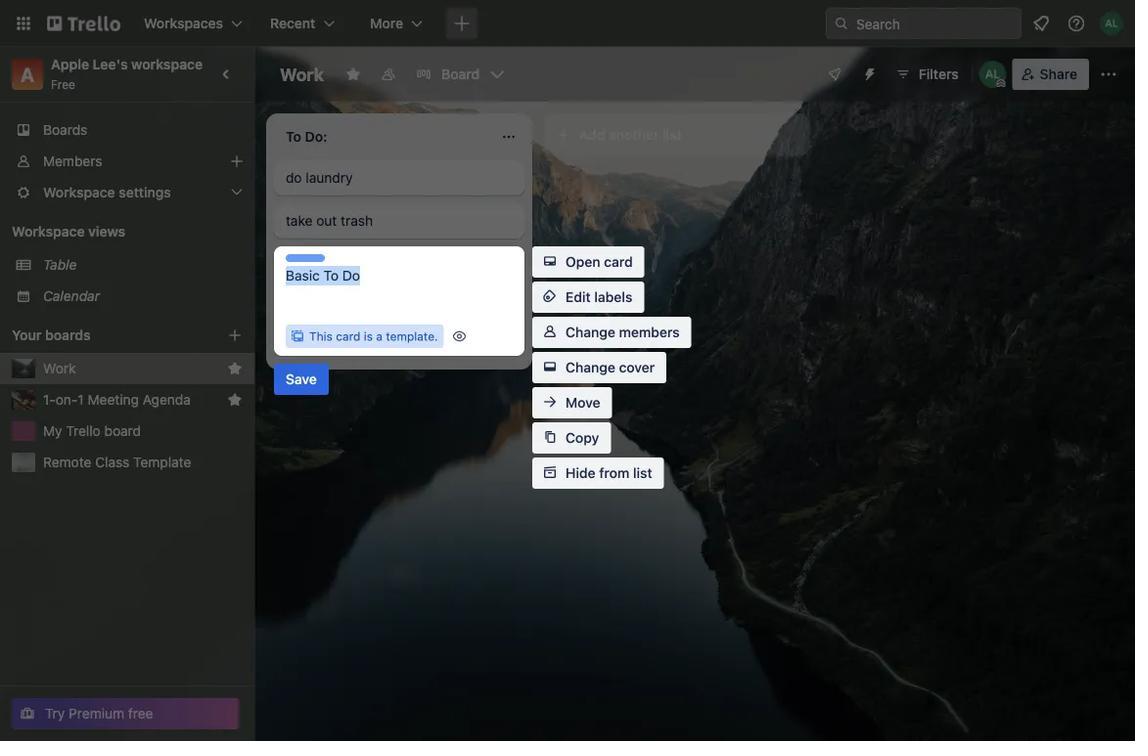 Task type: vqa. For each thing, say whether or not it's contained in the screenshot.
Calendar link
yes



Task type: describe. For each thing, give the bounding box(es) containing it.
boards
[[45, 327, 91, 343]]

create board or workspace image
[[452, 14, 472, 33]]

table link
[[43, 255, 243, 275]]

another
[[609, 127, 659, 143]]

boards
[[43, 122, 87, 138]]

add a card button
[[274, 331, 493, 362]]

list for hide from list
[[633, 465, 652, 481]]

basic
[[286, 268, 320, 284]]

hide
[[566, 465, 596, 481]]

a link
[[12, 59, 43, 90]]

members link
[[0, 146, 254, 177]]

work inside button
[[43, 361, 76, 377]]

this
[[309, 330, 333, 343]]

premium
[[69, 706, 124, 722]]

change for change cover
[[566, 360, 615, 376]]

my trello board link
[[43, 422, 243, 441]]

lee's
[[93, 56, 128, 72]]

to
[[323, 268, 339, 284]]

basic to do
[[286, 268, 360, 284]]

work inside board name text field
[[280, 64, 324, 85]]

apple lee's workspace free
[[51, 56, 203, 91]]

primary element
[[0, 0, 1135, 47]]

try premium free button
[[12, 699, 239, 730]]

Search field
[[849, 9, 1021, 38]]

hide from list
[[566, 465, 652, 481]]

share button
[[1012, 59, 1089, 90]]

change cover
[[566, 360, 655, 376]]

labels
[[594, 289, 632, 305]]

basic to do link
[[286, 266, 513, 286]]

take out trash link
[[286, 211, 513, 231]]

share
[[1040, 66, 1077, 82]]

starred icon image for 1-on-1 meeting agenda
[[227, 392, 243, 408]]

take
[[286, 213, 313, 229]]

change for change members
[[566, 324, 615, 341]]

move button
[[532, 388, 612, 419]]

back to home image
[[47, 8, 120, 39]]

1-
[[43, 392, 56, 408]]

calendar
[[43, 288, 100, 304]]

1 horizontal spatial a
[[376, 330, 383, 343]]

class
[[95, 455, 129, 471]]

workspace
[[131, 56, 203, 72]]

edit
[[566, 289, 591, 305]]

workspace views
[[12, 224, 125, 240]]

workspace visible image
[[381, 67, 396, 82]]

copy button
[[532, 423, 611, 454]]

take out trash
[[286, 213, 373, 229]]

change members button
[[532, 317, 691, 348]]

filters
[[919, 66, 959, 82]]

free
[[128, 706, 153, 722]]

board
[[104, 423, 141, 439]]

is
[[364, 330, 373, 343]]

1 horizontal spatial apple lee (applelee29) image
[[1100, 12, 1123, 35]]

power ups image
[[827, 67, 842, 82]]

0 notifications image
[[1029, 12, 1053, 35]]

your
[[12, 327, 42, 343]]

try premium free
[[45, 706, 153, 722]]

starred icon image for work
[[227, 361, 243, 377]]

template.
[[386, 330, 438, 343]]

1-on-1 meeting agenda
[[43, 392, 191, 408]]

list for add another list
[[663, 127, 682, 143]]

apple lee's workspace link
[[51, 56, 203, 72]]

a inside "button"
[[335, 338, 342, 354]]

template
[[133, 455, 191, 471]]

card for this
[[336, 330, 360, 343]]

automation image
[[854, 59, 881, 86]]

card inside "button"
[[346, 338, 375, 354]]

save button
[[274, 364, 329, 395]]

filters button
[[889, 59, 965, 90]]

views
[[88, 224, 125, 240]]

do laundry link
[[286, 168, 513, 188]]

show menu image
[[1099, 65, 1118, 84]]

edit labels
[[566, 289, 632, 305]]

remote class template link
[[43, 453, 243, 473]]



Task type: locate. For each thing, give the bounding box(es) containing it.
add inside button
[[579, 127, 605, 143]]

add
[[579, 127, 605, 143], [305, 338, 331, 354]]

change members
[[566, 324, 680, 341]]

Basic To Do text field
[[286, 266, 513, 321]]

this card is a template.
[[309, 330, 438, 343]]

change up move
[[566, 360, 615, 376]]

card right open
[[604, 254, 633, 270]]

boards link
[[0, 114, 254, 146]]

apple lee (applelee29) image
[[1100, 12, 1123, 35], [979, 61, 1007, 88]]

0 vertical spatial work
[[280, 64, 324, 85]]

search image
[[834, 16, 849, 31]]

1 vertical spatial starred icon image
[[227, 392, 243, 408]]

agenda
[[143, 392, 191, 408]]

apple
[[51, 56, 89, 72]]

1
[[78, 392, 84, 408]]

cover
[[619, 360, 655, 376]]

change
[[566, 324, 615, 341], [566, 360, 615, 376]]

0 vertical spatial starred icon image
[[227, 361, 243, 377]]

add a card
[[305, 338, 375, 354]]

your boards
[[12, 327, 91, 343]]

1 starred icon image from the top
[[227, 361, 243, 377]]

remote class template
[[43, 455, 191, 471]]

1 change from the top
[[566, 324, 615, 341]]

1 horizontal spatial work
[[280, 64, 324, 85]]

1 horizontal spatial list
[[663, 127, 682, 143]]

do laundry
[[286, 170, 353, 186]]

save
[[286, 371, 317, 388]]

1 horizontal spatial add
[[579, 127, 605, 143]]

1 vertical spatial list
[[633, 465, 652, 481]]

change cover button
[[532, 352, 667, 384]]

list
[[663, 127, 682, 143], [633, 465, 652, 481]]

starred icon image
[[227, 361, 243, 377], [227, 392, 243, 408]]

1 vertical spatial change
[[566, 360, 615, 376]]

0 vertical spatial apple lee (applelee29) image
[[1100, 12, 1123, 35]]

add up save
[[305, 338, 331, 354]]

trash
[[341, 213, 373, 229]]

from
[[599, 465, 630, 481]]

calendar link
[[43, 287, 243, 306]]

copy
[[566, 430, 599, 446]]

1 vertical spatial work
[[43, 361, 76, 377]]

board
[[441, 66, 480, 82]]

card
[[604, 254, 633, 270], [336, 330, 360, 343], [346, 338, 375, 354]]

add for add another list
[[579, 127, 605, 143]]

list inside button
[[663, 127, 682, 143]]

1 vertical spatial add
[[305, 338, 331, 354]]

my
[[43, 423, 62, 439]]

list right from
[[633, 465, 652, 481]]

star or unstar board image
[[345, 67, 361, 82]]

apple lee (applelee29) image right open information menu "icon" at the top right of page
[[1100, 12, 1123, 35]]

color: blue, title: none image
[[286, 254, 325, 262], [286, 254, 325, 262]]

a right the "is"
[[376, 330, 383, 343]]

remote
[[43, 455, 91, 471]]

0 vertical spatial change
[[566, 324, 615, 341]]

work up the on-
[[43, 361, 76, 377]]

list right another
[[663, 127, 682, 143]]

add inside "button"
[[305, 338, 331, 354]]

add for add a card
[[305, 338, 331, 354]]

0 horizontal spatial a
[[335, 338, 342, 354]]

hide from list button
[[532, 458, 664, 489]]

0 vertical spatial add
[[579, 127, 605, 143]]

open
[[566, 254, 600, 270]]

trello
[[66, 423, 101, 439]]

open information menu image
[[1067, 14, 1086, 33]]

out
[[316, 213, 337, 229]]

laundry
[[306, 170, 353, 186]]

add left another
[[579, 127, 605, 143]]

0 horizontal spatial add
[[305, 338, 331, 354]]

do
[[342, 268, 360, 284]]

Board name text field
[[270, 59, 334, 90]]

workspace
[[12, 224, 85, 240]]

edit labels button
[[532, 282, 644, 313]]

work button
[[43, 359, 219, 379]]

members
[[43, 153, 102, 169]]

a right this
[[335, 338, 342, 354]]

my trello board
[[43, 423, 141, 439]]

change down edit labels button
[[566, 324, 615, 341]]

open card
[[566, 254, 633, 270]]

0 horizontal spatial apple lee (applelee29) image
[[979, 61, 1007, 88]]

2 starred icon image from the top
[[227, 392, 243, 408]]

add board image
[[227, 328, 243, 343]]

card left the "is"
[[336, 330, 360, 343]]

add another list
[[579, 127, 682, 143]]

on-
[[56, 392, 78, 408]]

do
[[286, 170, 302, 186]]

0 horizontal spatial work
[[43, 361, 76, 377]]

your boards with 4 items element
[[12, 324, 198, 347]]

meeting
[[88, 392, 139, 408]]

add another list button
[[544, 114, 810, 157]]

work left star or unstar board image
[[280, 64, 324, 85]]

work
[[280, 64, 324, 85], [43, 361, 76, 377]]

a
[[376, 330, 383, 343], [335, 338, 342, 354]]

card for open
[[604, 254, 633, 270]]

table
[[43, 257, 77, 273]]

apple lee (applelee29) image right 'filters'
[[979, 61, 1007, 88]]

1-on-1 meeting agenda button
[[43, 390, 219, 410]]

try
[[45, 706, 65, 722]]

board button
[[408, 59, 513, 90]]

0 vertical spatial list
[[663, 127, 682, 143]]

card right this
[[346, 338, 375, 354]]

a
[[21, 63, 34, 86]]

open card link
[[532, 247, 645, 278]]

list inside button
[[633, 465, 652, 481]]

members
[[619, 324, 680, 341]]

2 change from the top
[[566, 360, 615, 376]]

create from template… image
[[501, 339, 517, 354]]

free
[[51, 77, 75, 91]]

0 horizontal spatial list
[[633, 465, 652, 481]]

move
[[566, 395, 600, 411]]

1 vertical spatial apple lee (applelee29) image
[[979, 61, 1007, 88]]



